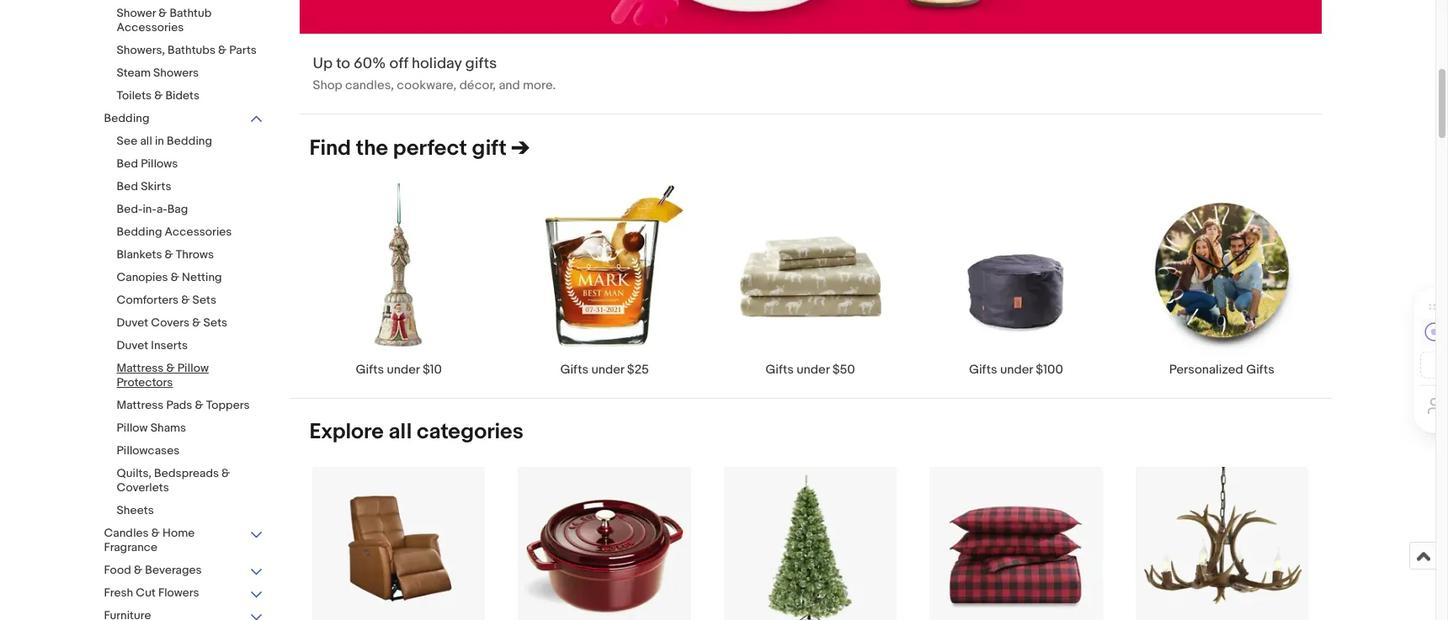 Task type: vqa. For each thing, say whether or not it's contained in the screenshot.
About this item button
no



Task type: locate. For each thing, give the bounding box(es) containing it.
coverlets
[[117, 481, 169, 495]]

all inside shower & bathtub accessories showers, bathtubs & parts steam showers toilets & bidets bedding see all in bedding bed pillows bed skirts bed-in-a-bag bedding accessories blankets & throws canopies & netting comforters & sets duvet covers & sets duvet inserts mattress & pillow protectors mattress pads & toppers pillow shams pillowcases quilts, bedspreads & coverlets sheets candles & home fragrance food & beverages fresh cut flowers
[[140, 134, 152, 148]]

gifts left $10 on the left bottom of page
[[356, 362, 384, 378]]

1 vertical spatial bedding
[[167, 134, 212, 148]]

2 under from the left
[[592, 362, 625, 378]]

bathtubs
[[168, 43, 216, 57]]

under left $50
[[797, 362, 830, 378]]

gifts right personalized on the right bottom of page
[[1247, 362, 1275, 378]]

under left $10 on the left bottom of page
[[387, 362, 420, 378]]

décor,
[[460, 78, 496, 94]]

shower
[[117, 6, 156, 20]]

see all in bedding link
[[117, 134, 264, 150]]

3 gifts from the left
[[766, 362, 794, 378]]

food & beverages button
[[104, 563, 264, 579]]

1 vertical spatial accessories
[[165, 225, 232, 239]]

pillow down duvet inserts link
[[178, 361, 209, 376]]

gifts under $25 link
[[502, 183, 708, 378]]

& left parts
[[218, 43, 227, 57]]

2 gifts from the left
[[560, 362, 589, 378]]

mattress down protectors
[[117, 398, 164, 413]]

shop
[[313, 78, 343, 94]]

1 horizontal spatial pillow
[[178, 361, 209, 376]]

pillowcases link
[[117, 444, 264, 460]]

cut
[[136, 586, 156, 601]]

accessories
[[117, 20, 184, 35], [165, 225, 232, 239]]

up
[[313, 55, 333, 74]]

duvet left inserts
[[117, 339, 148, 353]]

bedding up the blankets
[[117, 225, 162, 239]]

bedding button
[[104, 111, 264, 127]]

sheets link
[[117, 504, 264, 520]]

personalized gifts
[[1170, 362, 1275, 378]]

accessories up throws
[[165, 225, 232, 239]]

inserts
[[151, 339, 188, 353]]

a-
[[157, 202, 167, 216]]

sets
[[192, 293, 216, 307], [203, 316, 227, 330]]

& down canopies & netting link
[[181, 293, 190, 307]]

3 under from the left
[[797, 362, 830, 378]]

bedding up see
[[104, 111, 149, 125]]

4 gifts from the left
[[969, 362, 998, 378]]

➔
[[512, 136, 530, 162]]

all left the in
[[140, 134, 152, 148]]

gifts for gifts under $10
[[356, 362, 384, 378]]

0 vertical spatial bedding
[[104, 111, 149, 125]]

bidets
[[165, 88, 200, 103]]

under left $100
[[1001, 362, 1033, 378]]

canopies
[[117, 270, 168, 285]]

0 vertical spatial duvet
[[117, 316, 148, 330]]

under for $50
[[797, 362, 830, 378]]

gifts left $100
[[969, 362, 998, 378]]

pillow up pillowcases at the left
[[117, 421, 148, 435]]

gifts left $50
[[766, 362, 794, 378]]

mattress
[[117, 361, 164, 376], [117, 398, 164, 413]]

sets down comforters & sets link
[[203, 316, 227, 330]]

see
[[117, 134, 138, 148]]

pillows
[[141, 157, 178, 171]]

bedding down bedding dropdown button
[[167, 134, 212, 148]]

in-
[[143, 202, 157, 216]]

accessories up showers,
[[117, 20, 184, 35]]

shower & bathtub accessories showers, bathtubs & parts steam showers toilets & bidets bedding see all in bedding bed pillows bed skirts bed-in-a-bag bedding accessories blankets & throws canopies & netting comforters & sets duvet covers & sets duvet inserts mattress & pillow protectors mattress pads & toppers pillow shams pillowcases quilts, bedspreads & coverlets sheets candles & home fragrance food & beverages fresh cut flowers
[[104, 6, 257, 601]]

food
[[104, 563, 131, 578]]

parts
[[229, 43, 257, 57]]

1 vertical spatial mattress
[[117, 398, 164, 413]]

0 horizontal spatial all
[[140, 134, 152, 148]]

4 under from the left
[[1001, 362, 1033, 378]]

gifts left $25
[[560, 362, 589, 378]]

blankets
[[117, 248, 162, 262]]

0 vertical spatial mattress
[[117, 361, 164, 376]]

duvet
[[117, 316, 148, 330], [117, 339, 148, 353]]

gift
[[472, 136, 507, 162]]

fresh cut flowers button
[[104, 586, 264, 602]]

1 vertical spatial duvet
[[117, 339, 148, 353]]

& left bidets
[[154, 88, 163, 103]]

all right explore
[[389, 419, 412, 445]]

sets down netting
[[192, 293, 216, 307]]

& down inserts
[[166, 361, 175, 376]]

steam showers link
[[117, 66, 264, 82]]

personalized gifts link
[[1119, 183, 1325, 378]]

& left throws
[[165, 248, 173, 262]]

gifts
[[356, 362, 384, 378], [560, 362, 589, 378], [766, 362, 794, 378], [969, 362, 998, 378], [1247, 362, 1275, 378]]

duvet down comforters
[[117, 316, 148, 330]]

gifts for gifts under $100
[[969, 362, 998, 378]]

bedspreads
[[154, 467, 219, 481]]

under for $100
[[1001, 362, 1033, 378]]

bedding
[[104, 111, 149, 125], [167, 134, 212, 148], [117, 225, 162, 239]]

covers
[[151, 316, 190, 330]]

gifts under $10 link
[[296, 183, 502, 378]]

bed up bed- at top left
[[117, 179, 138, 194]]

all
[[140, 134, 152, 148], [389, 419, 412, 445]]

1 under from the left
[[387, 362, 420, 378]]

duvet covers & sets link
[[117, 316, 264, 332]]

canopies & netting link
[[117, 270, 264, 286]]

sheets
[[117, 504, 154, 518]]

quilts,
[[117, 467, 152, 481]]

gifts for gifts under $25
[[560, 362, 589, 378]]

0 horizontal spatial pillow
[[117, 421, 148, 435]]

cookware,
[[397, 78, 457, 94]]

holiday
[[412, 55, 462, 74]]

bed
[[117, 157, 138, 171], [117, 179, 138, 194]]

blankets & throws link
[[117, 248, 264, 264]]

0 vertical spatial all
[[140, 134, 152, 148]]

pillow shams link
[[117, 421, 264, 437]]

explore
[[310, 419, 384, 445]]

throws
[[176, 248, 214, 262]]

bed down see
[[117, 157, 138, 171]]

beverages
[[145, 563, 202, 578]]

gifts under $100
[[969, 362, 1064, 378]]

pillow
[[178, 361, 209, 376], [117, 421, 148, 435]]

under for $25
[[592, 362, 625, 378]]

1 vertical spatial all
[[389, 419, 412, 445]]

more.
[[523, 78, 556, 94]]

0 vertical spatial bed
[[117, 157, 138, 171]]

None text field
[[299, 0, 1322, 114]]

1 gifts from the left
[[356, 362, 384, 378]]

1 vertical spatial bed
[[117, 179, 138, 194]]

pads
[[166, 398, 192, 413]]

mattress down inserts
[[117, 361, 164, 376]]

& right the pads
[[195, 398, 204, 413]]

& right the bedspreads
[[222, 467, 230, 481]]

quilts, bedspreads & coverlets link
[[117, 467, 264, 497]]

none text field containing up to 60% off holiday gifts
[[299, 0, 1322, 114]]

under
[[387, 362, 420, 378], [592, 362, 625, 378], [797, 362, 830, 378], [1001, 362, 1033, 378]]

showers,
[[117, 43, 165, 57]]

personalized
[[1170, 362, 1244, 378]]

under left $25
[[592, 362, 625, 378]]



Task type: describe. For each thing, give the bounding box(es) containing it.
under for $10
[[387, 362, 420, 378]]

bed skirts link
[[117, 179, 264, 195]]

and
[[499, 78, 520, 94]]

candles,
[[345, 78, 394, 94]]

1 horizontal spatial all
[[389, 419, 412, 445]]

flowers
[[158, 586, 199, 601]]

5 gifts from the left
[[1247, 362, 1275, 378]]

candles & home fragrance button
[[104, 526, 264, 557]]

skirts
[[141, 179, 171, 194]]

gifts under $100 link
[[914, 183, 1119, 378]]

bed pillows link
[[117, 157, 264, 173]]

bag
[[167, 202, 188, 216]]

$100
[[1036, 362, 1064, 378]]

toilets & bidets link
[[117, 88, 264, 104]]

1 duvet from the top
[[117, 316, 148, 330]]

1 vertical spatial sets
[[203, 316, 227, 330]]

steam
[[117, 66, 151, 80]]

$25
[[627, 362, 649, 378]]

the
[[356, 136, 388, 162]]

2 duvet from the top
[[117, 339, 148, 353]]

mattress pads & toppers link
[[117, 398, 264, 414]]

1 mattress from the top
[[117, 361, 164, 376]]

protectors
[[117, 376, 173, 390]]

up to 60% off holiday gifts shop candles, cookware, décor, and more.
[[313, 55, 556, 94]]

$10
[[423, 362, 442, 378]]

in
[[155, 134, 164, 148]]

candles
[[104, 526, 149, 541]]

& right shower at the left
[[158, 6, 167, 20]]

2 vertical spatial bedding
[[117, 225, 162, 239]]

gifts under $25
[[560, 362, 649, 378]]

to
[[336, 55, 350, 74]]

2 bed from the top
[[117, 179, 138, 194]]

find the perfect gift ➔
[[310, 136, 530, 162]]

comforters & sets link
[[117, 293, 264, 309]]

fresh
[[104, 586, 133, 601]]

off
[[390, 55, 408, 74]]

netting
[[182, 270, 222, 285]]

gifts
[[465, 55, 497, 74]]

0 vertical spatial sets
[[192, 293, 216, 307]]

explore all categories
[[310, 419, 524, 445]]

& left home
[[151, 526, 160, 541]]

0 vertical spatial pillow
[[178, 361, 209, 376]]

60%
[[354, 55, 386, 74]]

$50
[[833, 362, 855, 378]]

showers, bathtubs & parts link
[[117, 43, 264, 59]]

bed-in-a-bag link
[[117, 202, 264, 218]]

1 vertical spatial pillow
[[117, 421, 148, 435]]

& down comforters & sets link
[[192, 316, 201, 330]]

gifts under $50 link
[[708, 183, 914, 378]]

2 mattress from the top
[[117, 398, 164, 413]]

home
[[163, 526, 195, 541]]

& right food
[[134, 563, 142, 578]]

toppers
[[206, 398, 250, 413]]

bathtub
[[170, 6, 212, 20]]

pillowcases
[[117, 444, 180, 458]]

categories
[[417, 419, 524, 445]]

fragrance
[[104, 541, 158, 555]]

gifts under $50
[[766, 362, 855, 378]]

shower & bathtub accessories link
[[117, 6, 264, 36]]

bed-
[[117, 202, 143, 216]]

showers
[[153, 66, 199, 80]]

comforters
[[117, 293, 179, 307]]

perfect
[[393, 136, 467, 162]]

& down blankets & throws link
[[171, 270, 179, 285]]

duvet inserts link
[[117, 339, 264, 355]]

0 vertical spatial accessories
[[117, 20, 184, 35]]

bedding accessories link
[[117, 225, 264, 241]]

gifts under $10
[[356, 362, 442, 378]]

shams
[[151, 421, 186, 435]]

1 bed from the top
[[117, 157, 138, 171]]

gifts for gifts under $50
[[766, 362, 794, 378]]

find
[[310, 136, 351, 162]]

mattress & pillow protectors link
[[117, 361, 264, 392]]

toilets
[[117, 88, 152, 103]]



